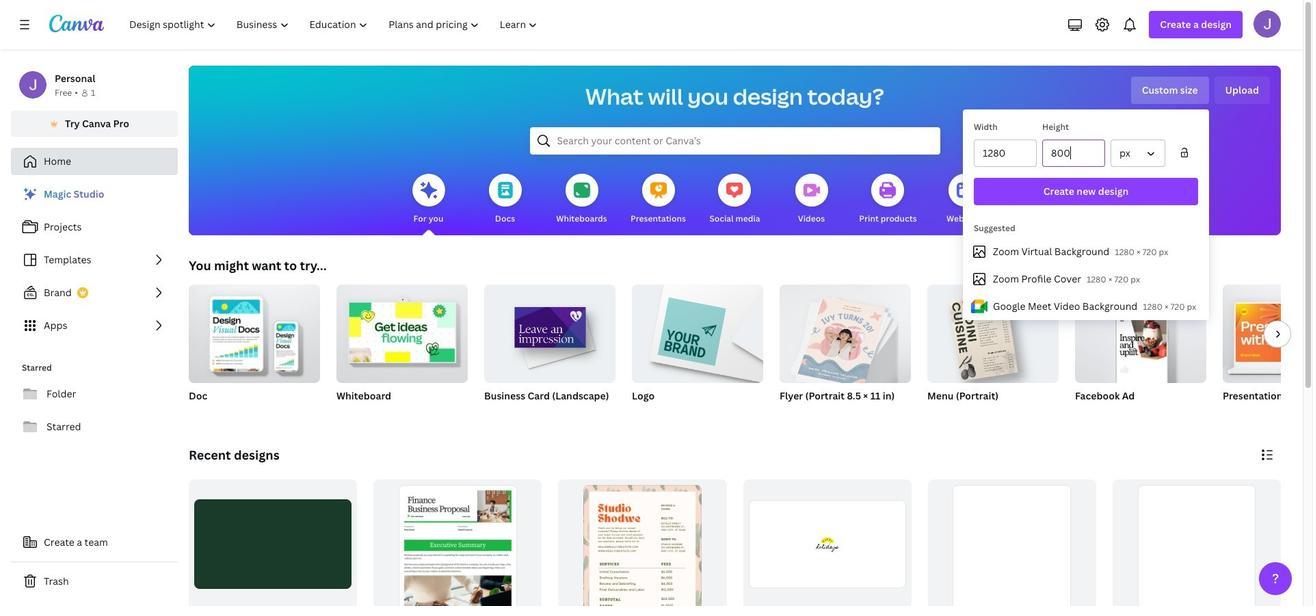 Task type: locate. For each thing, give the bounding box(es) containing it.
list
[[11, 181, 178, 339], [963, 238, 1209, 320]]

1 horizontal spatial list
[[963, 238, 1209, 320]]

Units: px button
[[1111, 140, 1166, 167]]

top level navigation element
[[120, 11, 550, 38]]

None number field
[[983, 140, 1028, 166], [1051, 140, 1097, 166], [983, 140, 1028, 166], [1051, 140, 1097, 166]]

None search field
[[530, 127, 940, 155]]

group
[[337, 279, 468, 420], [337, 279, 468, 383], [484, 279, 616, 420], [484, 279, 616, 383], [632, 279, 763, 420], [632, 279, 763, 383], [780, 279, 911, 420], [780, 279, 911, 387], [189, 285, 320, 420], [928, 285, 1059, 420], [928, 285, 1059, 383], [1075, 285, 1207, 420], [1075, 285, 1207, 383], [1223, 285, 1313, 420], [1223, 285, 1313, 383], [374, 480, 542, 606], [558, 480, 727, 606], [743, 480, 912, 606], [928, 480, 1096, 606], [1113, 480, 1281, 606]]



Task type: vqa. For each thing, say whether or not it's contained in the screenshot.
Grey within Grey Minimalist Photographer Business Card Business Card by Contemp-lism
no



Task type: describe. For each thing, give the bounding box(es) containing it.
0 horizontal spatial list
[[11, 181, 178, 339]]

Search search field
[[557, 128, 913, 154]]

jacob simon image
[[1254, 10, 1281, 38]]



